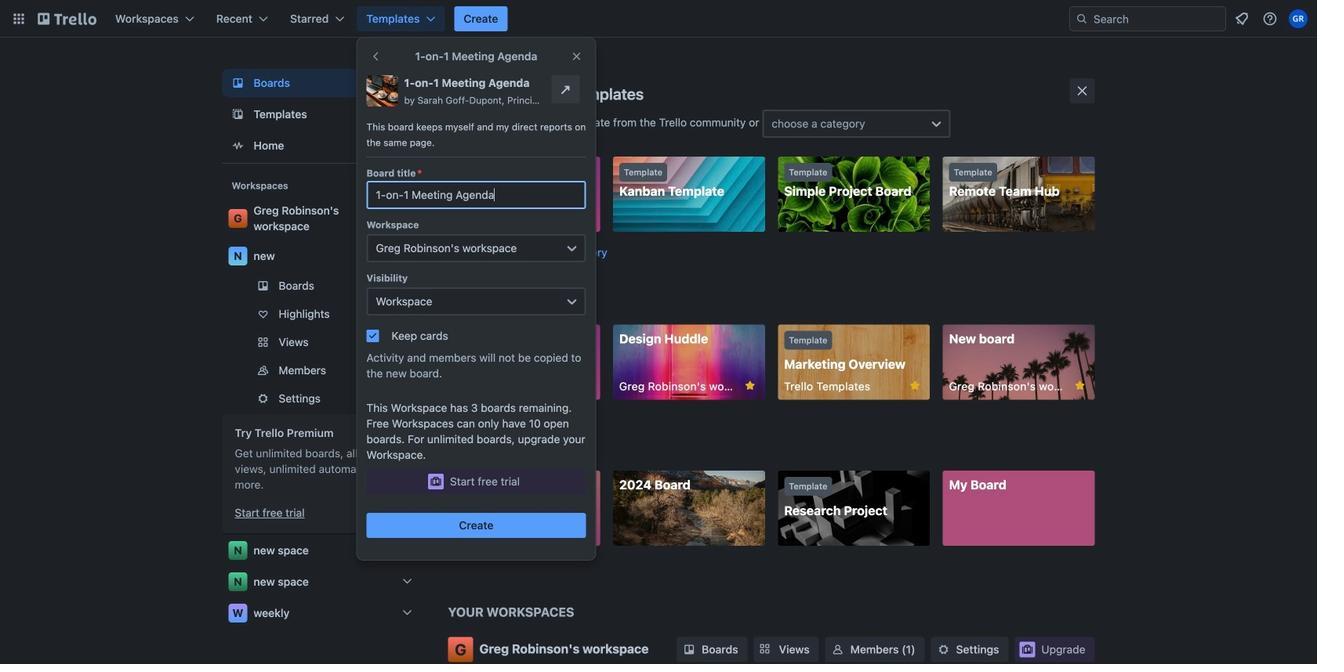 Task type: locate. For each thing, give the bounding box(es) containing it.
1 horizontal spatial sm image
[[830, 643, 846, 658]]

1 horizontal spatial click to unstar this board. it will be removed from your starred list. image
[[908, 379, 922, 393]]

0 horizontal spatial click to unstar this board. it will be removed from your starred list. image
[[743, 379, 757, 393]]

sm image
[[682, 643, 697, 658], [830, 643, 846, 658]]

greg robinson (gregrobinson96) image
[[1289, 9, 1308, 28]]

None text field
[[367, 181, 586, 209]]

sm image
[[936, 643, 952, 658]]

return to previous screen image
[[370, 50, 382, 63]]

0 horizontal spatial sm image
[[682, 643, 697, 658]]

back to home image
[[38, 6, 96, 31]]

home image
[[229, 136, 247, 155]]

click to unstar this board. it will be removed from your starred list. image
[[743, 379, 757, 393], [908, 379, 922, 393]]

open information menu image
[[1263, 11, 1278, 27]]

primary element
[[0, 0, 1317, 38]]

2 click to unstar this board. it will be removed from your starred list. image from the left
[[908, 379, 922, 393]]



Task type: vqa. For each thing, say whether or not it's contained in the screenshot.
Dates
no



Task type: describe. For each thing, give the bounding box(es) containing it.
close popover image
[[570, 50, 583, 63]]

1 click to unstar this board. it will be removed from your starred list. image from the left
[[743, 379, 757, 393]]

2 sm image from the left
[[830, 643, 846, 658]]

template board image
[[229, 105, 247, 124]]

add image
[[398, 362, 417, 380]]

Search field
[[1070, 6, 1226, 31]]

board image
[[229, 74, 247, 93]]

0 notifications image
[[1233, 9, 1252, 28]]

search image
[[1076, 13, 1088, 25]]

1 sm image from the left
[[682, 643, 697, 658]]



